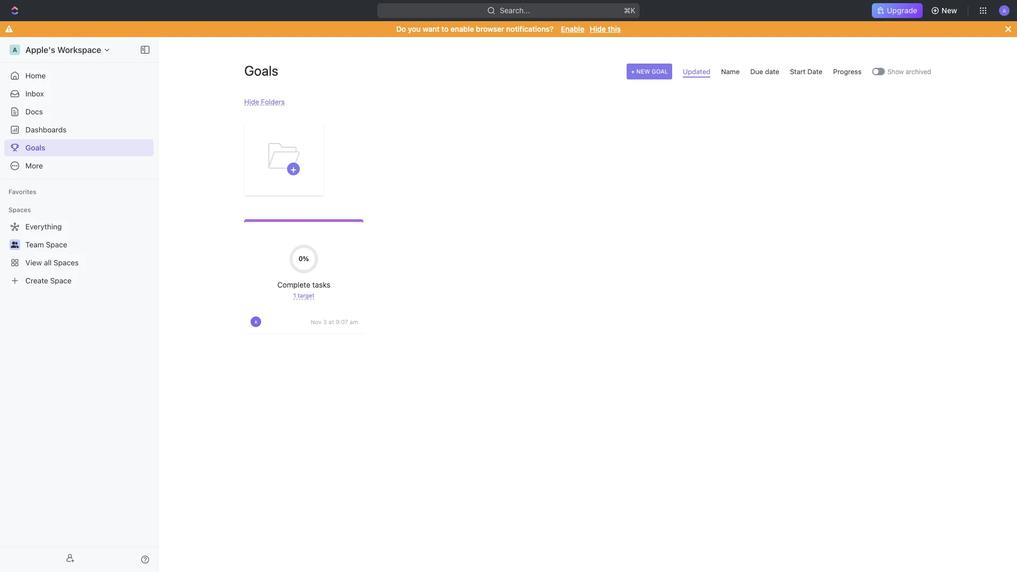 Task type: vqa. For each thing, say whether or not it's contained in the screenshot.
folders
yes



Task type: describe. For each thing, give the bounding box(es) containing it.
enable
[[451, 25, 474, 33]]

apple's workspace
[[25, 45, 101, 55]]

goals link
[[4, 139, 154, 156]]

create space
[[25, 276, 72, 285]]

you
[[408, 25, 421, 33]]

enable
[[561, 25, 585, 33]]

view all spaces
[[25, 258, 79, 267]]

show
[[888, 68, 905, 75]]

create
[[25, 276, 48, 285]]

start
[[791, 68, 806, 76]]

1 horizontal spatial a
[[255, 320, 258, 324]]

docs link
[[4, 103, 154, 120]]

hide folders
[[244, 98, 285, 106]]

complete
[[278, 280, 311, 289]]

inbox
[[25, 89, 44, 98]]

1 horizontal spatial a button
[[997, 2, 1014, 19]]

sidebar navigation
[[0, 37, 161, 573]]

folders
[[261, 98, 285, 106]]

progress
[[834, 68, 862, 76]]

browser
[[476, 25, 505, 33]]

at
[[329, 319, 334, 326]]

goals inside sidebar navigation
[[25, 143, 45, 152]]

all
[[44, 258, 52, 267]]

3
[[324, 319, 327, 326]]

team space link
[[25, 236, 152, 253]]

view
[[25, 258, 42, 267]]

9:07
[[336, 319, 348, 326]]

name
[[722, 68, 740, 76]]

+ new goal
[[632, 68, 669, 75]]

space for team space
[[46, 240, 67, 249]]

home
[[25, 71, 46, 80]]

upgrade link
[[873, 3, 923, 18]]

start date
[[791, 68, 823, 76]]

create space link
[[4, 273, 152, 289]]

space for create space
[[50, 276, 72, 285]]

more button
[[4, 157, 154, 174]]

everything
[[25, 222, 62, 231]]

0 horizontal spatial a button
[[250, 316, 262, 328]]

0 horizontal spatial new
[[637, 68, 651, 75]]

+ for +
[[291, 163, 297, 175]]

nov
[[311, 319, 322, 326]]

⌘k
[[624, 6, 636, 15]]

tree inside sidebar navigation
[[4, 218, 154, 289]]

favorites button
[[4, 186, 41, 198]]

tasks
[[313, 280, 331, 289]]

search...
[[500, 6, 530, 15]]



Task type: locate. For each thing, give the bounding box(es) containing it.
goals up more
[[25, 143, 45, 152]]

new right upgrade
[[942, 6, 958, 15]]

more
[[25, 161, 43, 170]]

0 vertical spatial spaces
[[8, 206, 31, 214]]

1
[[294, 292, 296, 299]]

0 vertical spatial new
[[942, 6, 958, 15]]

1 vertical spatial hide
[[244, 98, 259, 106]]

spaces
[[8, 206, 31, 214], [54, 258, 79, 267]]

+
[[632, 68, 635, 75], [291, 163, 297, 175]]

upgrade
[[888, 6, 918, 15]]

new inside "button"
[[942, 6, 958, 15]]

new button
[[928, 2, 964, 19]]

inbox link
[[4, 85, 154, 102]]

date
[[808, 68, 823, 76]]

1 vertical spatial spaces
[[54, 258, 79, 267]]

want
[[423, 25, 440, 33]]

goals up hide folders
[[244, 62, 279, 78]]

docs
[[25, 107, 43, 116]]

date
[[766, 68, 780, 76]]

1 horizontal spatial goals
[[244, 62, 279, 78]]

2 horizontal spatial a
[[1003, 7, 1007, 13]]

hide left "folders"
[[244, 98, 259, 106]]

a button
[[997, 2, 1014, 19], [250, 316, 262, 328]]

spaces down favorites
[[8, 206, 31, 214]]

1 vertical spatial a
[[13, 46, 17, 54]]

space
[[46, 240, 67, 249], [50, 276, 72, 285]]

home link
[[4, 67, 154, 84]]

0 vertical spatial goals
[[244, 62, 279, 78]]

everything link
[[4, 218, 152, 235]]

user group image
[[11, 242, 19, 248]]

0 vertical spatial hide
[[590, 25, 606, 33]]

this
[[608, 25, 621, 33]]

apple's
[[25, 45, 55, 55]]

hide left this
[[590, 25, 606, 33]]

0 horizontal spatial goals
[[25, 143, 45, 152]]

1 vertical spatial space
[[50, 276, 72, 285]]

1 vertical spatial +
[[291, 163, 297, 175]]

1 vertical spatial new
[[637, 68, 651, 75]]

notifications?
[[507, 25, 554, 33]]

show archived
[[888, 68, 932, 75]]

new left goal
[[637, 68, 651, 75]]

0 vertical spatial space
[[46, 240, 67, 249]]

favorites
[[8, 188, 36, 196]]

2 vertical spatial a
[[255, 320, 258, 324]]

apple's workspace, , element
[[10, 45, 20, 55]]

0 vertical spatial a button
[[997, 2, 1014, 19]]

tree
[[4, 218, 154, 289]]

archived
[[906, 68, 932, 75]]

am
[[350, 319, 358, 326]]

complete tasks 1 target
[[278, 280, 331, 299]]

1 horizontal spatial +
[[632, 68, 635, 75]]

0 horizontal spatial spaces
[[8, 206, 31, 214]]

do
[[397, 25, 406, 33]]

1 horizontal spatial spaces
[[54, 258, 79, 267]]

target
[[298, 292, 315, 299]]

spaces right all
[[54, 258, 79, 267]]

goal
[[652, 68, 669, 75]]

new
[[942, 6, 958, 15], [637, 68, 651, 75]]

1 vertical spatial a button
[[250, 316, 262, 328]]

nov 3 at 9:07 am
[[311, 319, 358, 326]]

0 vertical spatial a
[[1003, 7, 1007, 13]]

due
[[751, 68, 764, 76]]

a inside navigation
[[13, 46, 17, 54]]

workspace
[[57, 45, 101, 55]]

spaces inside tree
[[54, 258, 79, 267]]

team space
[[25, 240, 67, 249]]

team
[[25, 240, 44, 249]]

1 horizontal spatial new
[[942, 6, 958, 15]]

do you want to enable browser notifications? enable hide this
[[397, 25, 621, 33]]

updated
[[683, 68, 711, 76]]

0 horizontal spatial hide
[[244, 98, 259, 106]]

view all spaces link
[[4, 254, 152, 271]]

due date
[[751, 68, 780, 76]]

dashboards link
[[4, 121, 154, 138]]

space up view all spaces
[[46, 240, 67, 249]]

dashboards
[[25, 125, 67, 134]]

1 vertical spatial goals
[[25, 143, 45, 152]]

+ for + new goal
[[632, 68, 635, 75]]

hide
[[590, 25, 606, 33], [244, 98, 259, 106]]

a
[[1003, 7, 1007, 13], [13, 46, 17, 54], [255, 320, 258, 324]]

tree containing everything
[[4, 218, 154, 289]]

0 horizontal spatial +
[[291, 163, 297, 175]]

0 horizontal spatial a
[[13, 46, 17, 54]]

to
[[442, 25, 449, 33]]

1 horizontal spatial hide
[[590, 25, 606, 33]]

goals
[[244, 62, 279, 78], [25, 143, 45, 152]]

space down view all spaces
[[50, 276, 72, 285]]

0 vertical spatial +
[[632, 68, 635, 75]]



